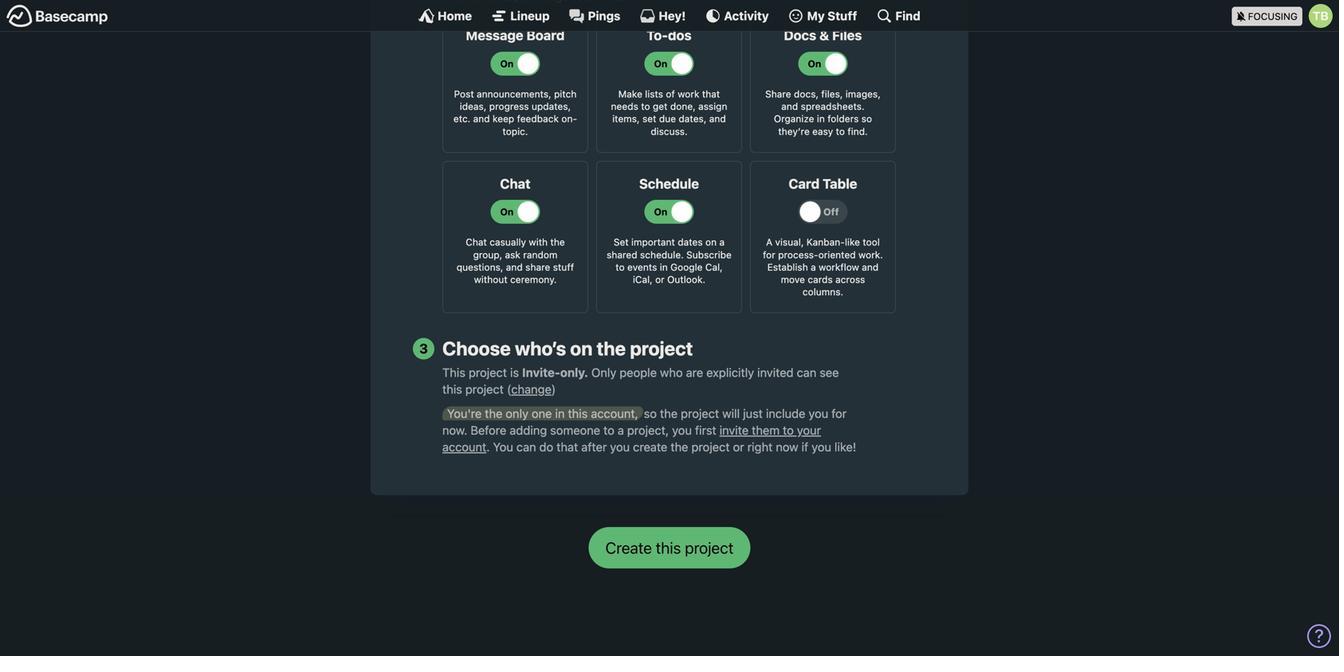 Task type: vqa. For each thing, say whether or not it's contained in the screenshot.


Task type: describe. For each thing, give the bounding box(es) containing it.
invite them to your account link
[[442, 424, 821, 454]]

before
[[471, 424, 507, 438]]

you right if
[[812, 440, 832, 454]]

of
[[666, 89, 675, 100]]

one
[[532, 407, 552, 421]]

message
[[466, 28, 524, 43]]

pings
[[588, 9, 621, 23]]

0 horizontal spatial on
[[570, 338, 593, 360]]

assign
[[699, 101, 727, 112]]

project up who
[[630, 338, 693, 360]]

card
[[789, 176, 820, 192]]

)
[[552, 383, 556, 397]]

the up before
[[485, 407, 503, 421]]

you up your
[[809, 407, 829, 421]]

adding
[[510, 424, 547, 438]]

choose
[[442, 338, 511, 360]]

the up only at the bottom of page
[[597, 338, 626, 360]]

my stuff button
[[788, 8, 857, 24]]

announcements,
[[477, 89, 551, 100]]

find.
[[848, 126, 868, 137]]

to inside so the project will just include you for now. before adding someone to a project, you first
[[604, 424, 615, 438]]

share
[[765, 89, 791, 100]]

your
[[797, 424, 821, 438]]

files,
[[822, 89, 843, 100]]

and inside share docs, files, images, and spreadsheets. organize in folders so they're easy to find.
[[782, 101, 798, 112]]

events
[[627, 262, 657, 273]]

main element
[[0, 0, 1339, 32]]

pings button
[[569, 8, 621, 24]]

in inside share docs, files, images, and spreadsheets. organize in folders so they're easy to find.
[[817, 113, 825, 125]]

feedback
[[517, 113, 559, 125]]

1 vertical spatial this
[[568, 407, 588, 421]]

tim burton image
[[1309, 4, 1333, 28]]

first
[[695, 424, 716, 438]]

this inside "only people who are explicitly invited can see this project ("
[[442, 383, 462, 397]]

a visual, kanban-like tool for process-oriented work. establish a workflow and move cards across columns.
[[763, 237, 883, 298]]

discuss.
[[651, 126, 688, 137]]

home link
[[419, 8, 472, 24]]

.
[[487, 440, 490, 454]]

group,
[[473, 249, 502, 261]]

that for do
[[557, 440, 578, 454]]

chat casually with the group, ask random questions, and share stuff without ceremony.
[[457, 237, 574, 285]]

folders
[[828, 113, 859, 125]]

to-
[[647, 28, 668, 43]]

the inside chat casually with the group, ask random questions, and share stuff without ceremony.
[[551, 237, 565, 248]]

so the project will just include you for now. before adding someone to a project, you first
[[442, 407, 847, 438]]

project down choose
[[469, 366, 507, 380]]

columns.
[[803, 287, 844, 298]]

2 vertical spatial in
[[555, 407, 565, 421]]

you're
[[447, 407, 482, 421]]

done,
[[670, 101, 696, 112]]

workflow
[[819, 262, 859, 273]]

can inside "only people who are explicitly invited can see this project ("
[[797, 366, 817, 380]]

activity link
[[705, 8, 769, 24]]

like
[[845, 237, 860, 248]]

just
[[743, 407, 763, 421]]

you up . you can do that after you create the project or right now if you like!
[[672, 424, 692, 438]]

project inside "only people who are explicitly invited can see this project ("
[[466, 383, 504, 397]]

with
[[529, 237, 548, 248]]

on inside set important dates on a shared schedule. subscribe to events in google cal, ical, or outlook.
[[706, 237, 717, 248]]

someone
[[550, 424, 600, 438]]

this
[[442, 366, 466, 380]]

a inside set important dates on a shared schedule. subscribe to events in google cal, ical, or outlook.
[[720, 237, 725, 248]]

subscribe
[[687, 249, 732, 261]]

images,
[[846, 89, 881, 100]]

are
[[686, 366, 703, 380]]

focusing button
[[1232, 0, 1339, 31]]

keep
[[493, 113, 514, 125]]

lineup link
[[491, 8, 550, 24]]

ical,
[[633, 274, 653, 285]]

establish
[[768, 262, 808, 273]]

1 vertical spatial or
[[733, 440, 744, 454]]

and inside "make lists of work that needs to get done, assign items, set due dates, and discuss."
[[709, 113, 726, 125]]

without
[[474, 274, 508, 285]]

topic.
[[503, 126, 528, 137]]

account,
[[591, 407, 638, 421]]

a inside a visual, kanban-like tool for process-oriented work. establish a workflow and move cards across columns.
[[811, 262, 816, 273]]

you right after at the left bottom
[[610, 440, 630, 454]]

etc.
[[454, 113, 471, 125]]

work.
[[859, 249, 883, 261]]

invite-
[[522, 366, 560, 380]]

random
[[523, 249, 558, 261]]

in inside set important dates on a shared schedule. subscribe to events in google cal, ical, or outlook.
[[660, 262, 668, 273]]

set
[[643, 113, 657, 125]]

make
[[618, 89, 643, 100]]

focusing
[[1248, 11, 1298, 22]]

them
[[752, 424, 780, 438]]

right
[[748, 440, 773, 454]]

only
[[592, 366, 617, 380]]

casually
[[490, 237, 526, 248]]

now.
[[442, 424, 467, 438]]

after
[[581, 440, 607, 454]]

tool
[[863, 237, 880, 248]]

chat for chat
[[500, 176, 531, 192]]

&
[[820, 28, 829, 43]]

do
[[539, 440, 553, 454]]

move
[[781, 274, 805, 285]]

like!
[[835, 440, 857, 454]]

that for work
[[702, 89, 720, 100]]

set important dates on a shared schedule. subscribe to events in google cal, ical, or outlook.
[[607, 237, 732, 285]]

across
[[836, 274, 865, 285]]

share docs, files, images, and spreadsheets. organize in folders so they're easy to find.
[[765, 89, 881, 137]]



Task type: locate. For each thing, give the bounding box(es) containing it.
the right "with"
[[551, 237, 565, 248]]

stuff
[[828, 9, 857, 23]]

1 horizontal spatial a
[[720, 237, 725, 248]]

kanban-
[[807, 237, 845, 248]]

cal,
[[705, 262, 723, 273]]

chat
[[500, 176, 531, 192], [466, 237, 487, 248]]

organize
[[774, 113, 814, 125]]

a down account,
[[618, 424, 624, 438]]

project down 'first'
[[692, 440, 730, 454]]

to up now
[[783, 424, 794, 438]]

ideas,
[[460, 101, 487, 112]]

project
[[630, 338, 693, 360], [469, 366, 507, 380], [466, 383, 504, 397], [681, 407, 719, 421], [692, 440, 730, 454]]

and inside post announcements, pitch ideas, progress updates, etc. and keep feedback on- topic.
[[473, 113, 490, 125]]

2 horizontal spatial in
[[817, 113, 825, 125]]

dos
[[668, 28, 692, 43]]

this up someone
[[568, 407, 588, 421]]

2 horizontal spatial a
[[811, 262, 816, 273]]

this down this
[[442, 383, 462, 397]]

or inside set important dates on a shared schedule. subscribe to events in google cal, ical, or outlook.
[[655, 274, 665, 285]]

for up like!
[[832, 407, 847, 421]]

1 vertical spatial a
[[811, 262, 816, 273]]

the up project,
[[660, 407, 678, 421]]

only
[[506, 407, 529, 421]]

0 horizontal spatial chat
[[466, 237, 487, 248]]

docs
[[784, 28, 817, 43]]

outlook.
[[667, 274, 706, 285]]

to inside set important dates on a shared schedule. subscribe to events in google cal, ical, or outlook.
[[616, 262, 625, 273]]

1 vertical spatial that
[[557, 440, 578, 454]]

switch accounts image
[[6, 4, 108, 29]]

invite
[[720, 424, 749, 438]]

0 horizontal spatial a
[[618, 424, 624, 438]]

to inside share docs, files, images, and spreadsheets. organize in folders so they're easy to find.
[[836, 126, 845, 137]]

project up 'first'
[[681, 407, 719, 421]]

ask
[[505, 249, 521, 261]]

invite them to your account
[[442, 424, 821, 454]]

so inside so the project will just include you for now. before adding someone to a project, you first
[[644, 407, 657, 421]]

so up find.
[[862, 113, 872, 125]]

to inside invite them to your account
[[783, 424, 794, 438]]

to down account,
[[604, 424, 615, 438]]

items,
[[612, 113, 640, 125]]

find button
[[876, 8, 921, 24]]

and up organize
[[782, 101, 798, 112]]

a up cards
[[811, 262, 816, 273]]

3
[[419, 341, 428, 357]]

if
[[802, 440, 809, 454]]

to up set
[[641, 101, 650, 112]]

0 vertical spatial for
[[763, 249, 776, 261]]

in up easy
[[817, 113, 825, 125]]

or right ical,
[[655, 274, 665, 285]]

1 horizontal spatial can
[[797, 366, 817, 380]]

they're
[[778, 126, 810, 137]]

0 horizontal spatial for
[[763, 249, 776, 261]]

1 horizontal spatial on
[[706, 237, 717, 248]]

on up subscribe
[[706, 237, 717, 248]]

create
[[633, 440, 668, 454]]

a up subscribe
[[720, 237, 725, 248]]

for down a at the top of the page
[[763, 249, 776, 261]]

1 horizontal spatial chat
[[500, 176, 531, 192]]

the inside so the project will just include you for now. before adding someone to a project, you first
[[660, 407, 678, 421]]

0 vertical spatial this
[[442, 383, 462, 397]]

people
[[620, 366, 657, 380]]

for inside so the project will just include you for now. before adding someone to a project, you first
[[832, 407, 847, 421]]

the
[[551, 237, 565, 248], [597, 338, 626, 360], [485, 407, 503, 421], [660, 407, 678, 421], [671, 440, 688, 454]]

0 horizontal spatial this
[[442, 383, 462, 397]]

0 horizontal spatial can
[[517, 440, 536, 454]]

pitch
[[554, 89, 577, 100]]

that
[[702, 89, 720, 100], [557, 440, 578, 454]]

files
[[832, 28, 862, 43]]

1 horizontal spatial for
[[832, 407, 847, 421]]

in down schedule.
[[660, 262, 668, 273]]

0 vertical spatial so
[[862, 113, 872, 125]]

1 horizontal spatial or
[[733, 440, 744, 454]]

to-dos
[[647, 28, 692, 43]]

so inside share docs, files, images, and spreadsheets. organize in folders so they're easy to find.
[[862, 113, 872, 125]]

work
[[678, 89, 700, 100]]

invited
[[758, 366, 794, 380]]

include
[[766, 407, 806, 421]]

set
[[614, 237, 629, 248]]

can left see
[[797, 366, 817, 380]]

easy
[[813, 126, 833, 137]]

lineup
[[510, 9, 550, 23]]

my stuff
[[807, 9, 857, 23]]

progress
[[489, 101, 529, 112]]

1 horizontal spatial so
[[862, 113, 872, 125]]

project inside so the project will just include you for now. before adding someone to a project, you first
[[681, 407, 719, 421]]

0 vertical spatial or
[[655, 274, 665, 285]]

that up assign
[[702, 89, 720, 100]]

post
[[454, 89, 474, 100]]

needs
[[611, 101, 638, 112]]

1 horizontal spatial in
[[660, 262, 668, 273]]

2 vertical spatial a
[[618, 424, 624, 438]]

0 horizontal spatial or
[[655, 274, 665, 285]]

0 vertical spatial in
[[817, 113, 825, 125]]

cards
[[808, 274, 833, 285]]

in right one
[[555, 407, 565, 421]]

explicitly
[[707, 366, 754, 380]]

who
[[660, 366, 683, 380]]

and down ask
[[506, 262, 523, 273]]

to inside "make lists of work that needs to get done, assign items, set due dates, and discuss."
[[641, 101, 650, 112]]

and down work.
[[862, 262, 879, 273]]

for inside a visual, kanban-like tool for process-oriented work. establish a workflow and move cards across columns.
[[763, 249, 776, 261]]

and inside a visual, kanban-like tool for process-oriented work. establish a workflow and move cards across columns.
[[862, 262, 879, 273]]

stuff
[[553, 262, 574, 273]]

updates,
[[532, 101, 571, 112]]

google
[[671, 262, 703, 273]]

visual,
[[775, 237, 804, 248]]

0 horizontal spatial in
[[555, 407, 565, 421]]

0 horizontal spatial that
[[557, 440, 578, 454]]

1 horizontal spatial that
[[702, 89, 720, 100]]

. you can do that after you create the project or right now if you like!
[[487, 440, 857, 454]]

can
[[797, 366, 817, 380], [517, 440, 536, 454]]

change link
[[511, 383, 552, 397]]

oriented
[[819, 249, 856, 261]]

chat down topic.
[[500, 176, 531, 192]]

important
[[631, 237, 675, 248]]

and inside chat casually with the group, ask random questions, and share stuff without ceremony.
[[506, 262, 523, 273]]

chat inside chat casually with the group, ask random questions, and share stuff without ceremony.
[[466, 237, 487, 248]]

a
[[720, 237, 725, 248], [811, 262, 816, 273], [618, 424, 624, 438]]

change )
[[511, 383, 556, 397]]

(
[[507, 383, 511, 397]]

the right create
[[671, 440, 688, 454]]

to down folders at the right top of page
[[836, 126, 845, 137]]

0 vertical spatial on
[[706, 237, 717, 248]]

change
[[511, 383, 552, 397]]

can down adding
[[517, 440, 536, 454]]

0 vertical spatial a
[[720, 237, 725, 248]]

a inside so the project will just include you for now. before adding someone to a project, you first
[[618, 424, 624, 438]]

account
[[442, 440, 487, 454]]

1 horizontal spatial this
[[568, 407, 588, 421]]

schedule
[[639, 176, 699, 192]]

now
[[776, 440, 799, 454]]

1 vertical spatial for
[[832, 407, 847, 421]]

on
[[706, 237, 717, 248], [570, 338, 593, 360]]

docs & files
[[784, 28, 862, 43]]

0 vertical spatial that
[[702, 89, 720, 100]]

due
[[659, 113, 676, 125]]

a
[[766, 237, 773, 248]]

make lists of work that needs to get done, assign items, set due dates, and discuss.
[[611, 89, 727, 137]]

only people who are explicitly invited can see this project (
[[442, 366, 839, 397]]

None submit
[[589, 528, 751, 569]]

and down ideas,
[[473, 113, 490, 125]]

activity
[[724, 9, 769, 23]]

this project is invite-only.
[[442, 366, 588, 380]]

my
[[807, 9, 825, 23]]

questions,
[[457, 262, 503, 273]]

0 horizontal spatial so
[[644, 407, 657, 421]]

1 vertical spatial chat
[[466, 237, 487, 248]]

board
[[527, 28, 565, 43]]

table
[[823, 176, 857, 192]]

chat up group,
[[466, 237, 487, 248]]

project,
[[627, 424, 669, 438]]

on up only.
[[570, 338, 593, 360]]

0 vertical spatial chat
[[500, 176, 531, 192]]

is
[[510, 366, 519, 380]]

1 vertical spatial so
[[644, 407, 657, 421]]

1 vertical spatial can
[[517, 440, 536, 454]]

so up project,
[[644, 407, 657, 421]]

project left '('
[[466, 383, 504, 397]]

home
[[438, 9, 472, 23]]

card table
[[789, 176, 857, 192]]

that down someone
[[557, 440, 578, 454]]

that inside "make lists of work that needs to get done, assign items, set due dates, and discuss."
[[702, 89, 720, 100]]

and down assign
[[709, 113, 726, 125]]

0 vertical spatial can
[[797, 366, 817, 380]]

so
[[862, 113, 872, 125], [644, 407, 657, 421]]

dates,
[[679, 113, 707, 125]]

chat for chat casually with the group, ask random questions, and share stuff without ceremony.
[[466, 237, 487, 248]]

1 vertical spatial in
[[660, 262, 668, 273]]

to down shared
[[616, 262, 625, 273]]

or down the invite
[[733, 440, 744, 454]]

1 vertical spatial on
[[570, 338, 593, 360]]



